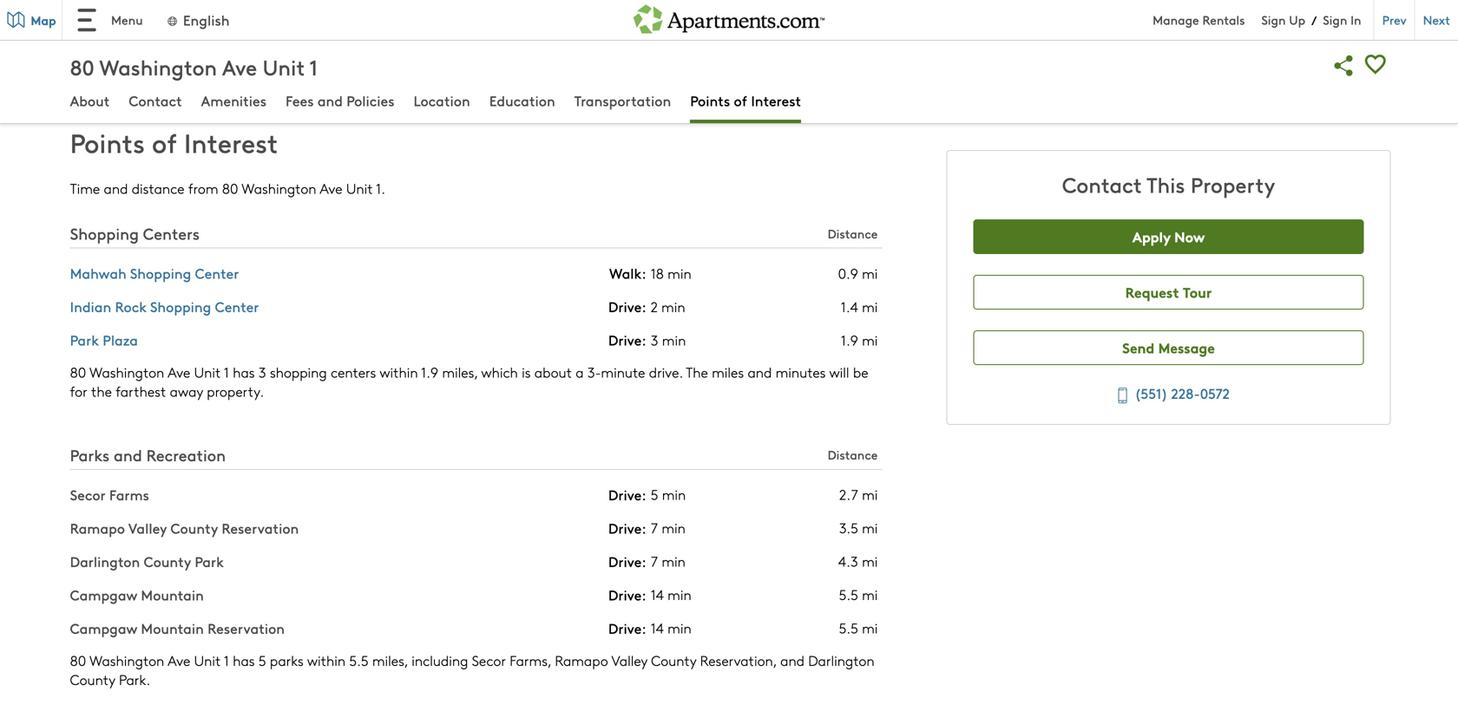 Task type: locate. For each thing, give the bounding box(es) containing it.
18
[[651, 264, 664, 283]]

1 vertical spatial interest
[[184, 124, 278, 160]]

minutes
[[776, 363, 826, 382]]

park down indian
[[70, 330, 99, 350]]

0 vertical spatial contact
[[129, 91, 182, 110]]

0 vertical spatial points of interest
[[690, 91, 802, 110]]

0 horizontal spatial 1.9
[[421, 363, 438, 382]]

0 horizontal spatial 5
[[259, 651, 266, 671]]

about
[[535, 363, 572, 382]]

points of interest down contact button
[[70, 124, 278, 160]]

1 vertical spatial miles,
[[372, 651, 408, 671]]

1 horizontal spatial secor
[[472, 651, 506, 671]]

1 vertical spatial 1
[[224, 363, 229, 382]]

distance up 0.9
[[828, 225, 878, 242]]

has inside 80 washington ave unit 1 has 3 shopping centers within 1.9 miles, which is about a 3-minute drive. the miles and minutes will be for the farthest away property.
[[233, 363, 255, 382]]

1 for 80 washington ave unit 1 has 5 parks within 5.5 miles, including secor farms, ramapo valley county reservation, and darlington county park.
[[224, 651, 229, 671]]

map link
[[0, 0, 63, 40]]

1 vertical spatial mountain
[[141, 619, 204, 638]]

miles
[[712, 363, 744, 382]]

distance for parks and recreation
[[828, 447, 878, 464]]

ave down campgaw mountain reservation
[[168, 651, 190, 671]]

1 vertical spatial distance
[[828, 447, 878, 464]]

howloud button
[[319, 84, 401, 104]]

0 vertical spatial 1.9
[[841, 331, 859, 350]]

3-
[[588, 363, 601, 382]]

campgaw
[[70, 585, 137, 605], [70, 619, 137, 638]]

0 horizontal spatial park
[[70, 330, 99, 350]]

sign
[[1262, 11, 1286, 28], [1323, 11, 1348, 28]]

0 vertical spatial 5.5 mi
[[839, 586, 878, 605]]

of down apartments.com logo
[[734, 91, 748, 110]]

has
[[233, 363, 255, 382], [233, 651, 255, 671]]

0 vertical spatial of
[[734, 91, 748, 110]]

1 up "fees"
[[310, 53, 318, 81]]

0 horizontal spatial contact
[[129, 91, 182, 110]]

drive: for secor farms
[[609, 485, 647, 505]]

drive: 5 min
[[609, 485, 686, 505]]

1 vertical spatial within
[[307, 651, 346, 671]]

0 horizontal spatial ramapo
[[70, 519, 125, 538]]

80 up scores on the left top of the page
[[70, 53, 94, 81]]

2 campgaw from the top
[[70, 619, 137, 638]]

and right "fees"
[[318, 91, 343, 110]]

park down ramapo valley county reservation
[[195, 552, 224, 572]]

park.
[[119, 671, 150, 690]]

2 drive: 7 min from the top
[[609, 552, 686, 572]]

drive:
[[609, 297, 647, 316], [609, 330, 647, 350], [609, 485, 647, 505], [609, 519, 647, 538], [609, 552, 647, 572], [609, 585, 647, 605], [609, 619, 647, 638]]

shopping up mahwah
[[70, 223, 139, 244]]

washington right "from" at the left top
[[242, 179, 316, 198]]

county down ramapo valley county reservation
[[144, 552, 191, 572]]

1 down campgaw mountain reservation
[[224, 651, 229, 671]]

14 for campgaw mountain
[[651, 586, 664, 605]]

points down apartments.com logo
[[690, 91, 730, 110]]

of inside the points of interest button
[[734, 91, 748, 110]]

1 horizontal spatial sign
[[1323, 11, 1348, 28]]

unit down campgaw mountain reservation
[[194, 651, 221, 671]]

unit inside 80 washington ave unit 1 has 5 parks within 5.5 miles, including secor farms, ramapo valley county reservation, and darlington county park.
[[194, 651, 221, 671]]

sign left up
[[1262, 11, 1286, 28]]

fees and policies
[[286, 91, 395, 110]]

1 drive: 7 min from the top
[[609, 519, 686, 538]]

secor down parks on the left bottom
[[70, 485, 106, 505]]

1 vertical spatial valley
[[612, 651, 648, 671]]

mountain up campgaw mountain reservation
[[141, 585, 204, 605]]

ave
[[222, 53, 257, 81], [320, 179, 343, 198], [168, 363, 190, 382], [168, 651, 190, 671]]

ave up walk score button
[[222, 53, 257, 81]]

1 horizontal spatial interest
[[751, 91, 802, 110]]

washington for 80 washington ave unit 1 has 3 shopping centers within 1.9 miles, which is about a 3-minute drive. the miles and minutes will be for the farthest away property.
[[89, 363, 164, 382]]

80 inside 80 washington ave unit 1 has 3 shopping centers within 1.9 miles, which is about a 3-minute drive. the miles and minutes will be for the farthest away property.
[[70, 363, 86, 382]]

of down contact button
[[152, 124, 177, 160]]

0 vertical spatial 3
[[651, 331, 659, 350]]

80 inside 80 washington ave unit 1 has 5 parks within 5.5 miles, including secor farms, ramapo valley county reservation, and darlington county park.
[[70, 651, 86, 671]]

points
[[690, 91, 730, 110], [70, 124, 145, 160]]

time and distance from 80 washington ave unit 1.
[[70, 179, 386, 198]]

score
[[230, 84, 266, 104]]

1 vertical spatial contact
[[1063, 170, 1142, 199]]

2 5.5 mi from the top
[[839, 619, 878, 638]]

3 drive: from the top
[[609, 485, 647, 505]]

within
[[380, 363, 418, 382], [307, 651, 346, 671]]

80 left park.
[[70, 651, 86, 671]]

14
[[651, 586, 664, 605], [651, 619, 664, 638]]

contact down 80 washington ave unit 1
[[129, 91, 182, 110]]

distance
[[828, 225, 878, 242], [828, 447, 878, 464]]

0 horizontal spatial 3
[[259, 363, 266, 382]]

(551)
[[1135, 384, 1168, 403]]

14 for campgaw mountain reservation
[[651, 619, 664, 638]]

within inside 80 washington ave unit 1 has 3 shopping centers within 1.9 miles, which is about a 3-minute drive. the miles and minutes will be for the farthest away property.
[[380, 363, 418, 382]]

drive: for darlington county park
[[609, 552, 647, 572]]

washington
[[99, 53, 217, 81], [242, 179, 316, 198], [89, 363, 164, 382], [89, 651, 164, 671]]

0 vertical spatial distance
[[828, 225, 878, 242]]

secor left farms,
[[472, 651, 506, 671]]

0 horizontal spatial valley
[[128, 519, 167, 538]]

campgaw for campgaw mountain reservation
[[70, 619, 137, 638]]

by
[[176, 84, 191, 104]]

0 vertical spatial 5.5
[[839, 586, 859, 605]]

7 drive: from the top
[[609, 619, 647, 638]]

1 vertical spatial 5.5 mi
[[839, 619, 878, 638]]

1 vertical spatial 5
[[259, 651, 266, 671]]

airport: calm
[[224, 18, 275, 56]]

0 vertical spatial within
[[380, 363, 418, 382]]

miles,
[[442, 363, 478, 382], [372, 651, 408, 671]]

3 inside the drive: 3 min
[[651, 331, 659, 350]]

0 horizontal spatial sign
[[1262, 11, 1286, 28]]

drive: 14 min
[[609, 585, 692, 605], [609, 619, 692, 638]]

and
[[287, 84, 316, 104], [318, 91, 343, 110], [104, 179, 128, 198], [748, 363, 772, 382], [114, 444, 142, 466], [781, 651, 805, 671]]

0 vertical spatial mountain
[[141, 585, 204, 605]]

contact left this
[[1063, 170, 1142, 199]]

county up darlington county park
[[171, 519, 218, 538]]

busy
[[87, 37, 115, 56]]

washington up provided
[[99, 53, 217, 81]]

0 vertical spatial 14
[[651, 586, 664, 605]]

0 vertical spatial campgaw
[[70, 585, 137, 605]]

washington down plaza
[[89, 363, 164, 382]]

transportation
[[575, 91, 671, 110]]

from
[[188, 179, 218, 198]]

1 vertical spatial center
[[215, 297, 259, 316]]

5 mi from the top
[[862, 519, 878, 538]]

ave for 80 washington ave unit 1 has 3 shopping centers within 1.9 miles, which is about a 3-minute drive. the miles and minutes will be for the farthest away property.
[[168, 363, 190, 382]]

shopping up "indian rock shopping center" link
[[130, 264, 191, 283]]

80 for 80 washington ave unit 1
[[70, 53, 94, 81]]

miles, left including
[[372, 651, 408, 671]]

mahwah shopping center link
[[70, 264, 239, 283]]

and inside button
[[318, 91, 343, 110]]

shopping
[[70, 223, 139, 244], [130, 264, 191, 283], [150, 297, 211, 316]]

1 horizontal spatial contact
[[1063, 170, 1142, 199]]

1 vertical spatial of
[[152, 124, 177, 160]]

drive: for campgaw mountain
[[609, 585, 647, 605]]

2 7 from the top
[[651, 552, 658, 571]]

4 mi from the top
[[862, 485, 878, 504]]

2 mountain from the top
[[141, 619, 204, 638]]

228-
[[1172, 384, 1201, 403]]

1 horizontal spatial 3
[[651, 331, 659, 350]]

1 5.5 mi from the top
[[839, 586, 878, 605]]

campgaw down darlington county park
[[70, 585, 137, 605]]

campgaw down campgaw mountain
[[70, 619, 137, 638]]

2 vertical spatial 1
[[224, 651, 229, 671]]

parks
[[270, 651, 304, 671]]

1 inside 80 washington ave unit 1 has 5 parks within 5.5 miles, including secor farms, ramapo valley county reservation, and darlington county park.
[[224, 651, 229, 671]]

request tour
[[1126, 282, 1213, 302]]

walk score
[[194, 84, 266, 104]]

3 down 2
[[651, 331, 659, 350]]

location button
[[414, 91, 470, 114]]

1 drive: 14 min from the top
[[609, 585, 692, 605]]

indian rock shopping center
[[70, 297, 259, 316]]

county
[[171, 519, 218, 538], [144, 552, 191, 572], [651, 651, 697, 671], [70, 671, 115, 690]]

1 vertical spatial 7
[[651, 552, 658, 571]]

0 vertical spatial interest
[[751, 91, 802, 110]]

5 inside 80 washington ave unit 1 has 5 parks within 5.5 miles, including secor farms, ramapo valley county reservation, and darlington county park.
[[259, 651, 266, 671]]

0 vertical spatial ramapo
[[70, 519, 125, 538]]

drive: 3 min
[[609, 330, 686, 350]]

1 vertical spatial 1.9
[[421, 363, 438, 382]]

and right miles
[[748, 363, 772, 382]]

1 vertical spatial 14
[[651, 619, 664, 638]]

5.5 for campgaw mountain
[[839, 586, 859, 605]]

0 vertical spatial secor
[[70, 485, 106, 505]]

unit up "fees"
[[263, 53, 305, 81]]

prev link
[[1374, 0, 1415, 40]]

has inside 80 washington ave unit 1 has 5 parks within 5.5 miles, including secor farms, ramapo valley county reservation, and darlington county park.
[[233, 651, 255, 671]]

1.9
[[841, 331, 859, 350], [421, 363, 438, 382]]

darlington county park
[[70, 552, 224, 572]]

unit left 1.
[[346, 179, 373, 198]]

5.5 mi for campgaw mountain reservation
[[839, 619, 878, 638]]

within right centers
[[380, 363, 418, 382]]

1 distance from the top
[[828, 225, 878, 242]]

ave for 80 washington ave unit 1
[[222, 53, 257, 81]]

1 right away
[[224, 363, 229, 382]]

within right parks
[[307, 651, 346, 671]]

1 14 from the top
[[651, 586, 664, 605]]

5 drive: from the top
[[609, 552, 647, 572]]

ramapo valley county reservation
[[70, 519, 299, 538]]

1.9 down 1.4
[[841, 331, 859, 350]]

4 drive: from the top
[[609, 519, 647, 538]]

0 horizontal spatial interest
[[184, 124, 278, 160]]

2 14 from the top
[[651, 619, 664, 638]]

3 mi from the top
[[862, 331, 878, 350]]

0 horizontal spatial miles,
[[372, 651, 408, 671]]

0 vertical spatial points
[[690, 91, 730, 110]]

and inside 80 washington ave unit 1 has 5 parks within 5.5 miles, including secor farms, ramapo valley county reservation, and darlington county park.
[[781, 651, 805, 671]]

6 mi from the top
[[862, 552, 878, 571]]

1 horizontal spatial ramapo
[[555, 651, 608, 671]]

0 horizontal spatial of
[[152, 124, 177, 160]]

indian
[[70, 297, 111, 316]]

0 horizontal spatial points
[[70, 124, 145, 160]]

0 vertical spatial darlington
[[70, 552, 140, 572]]

message
[[1159, 338, 1215, 358]]

1 horizontal spatial within
[[380, 363, 418, 382]]

has left the shopping
[[233, 363, 255, 382]]

0 vertical spatial drive: 14 min
[[609, 585, 692, 605]]

and right reservation,
[[781, 651, 805, 671]]

1 horizontal spatial 1.9
[[841, 331, 859, 350]]

1 horizontal spatial of
[[734, 91, 748, 110]]

map
[[31, 11, 56, 29]]

0 horizontal spatial points of interest
[[70, 124, 278, 160]]

1 vertical spatial darlington
[[809, 651, 875, 671]]

0 horizontal spatial secor
[[70, 485, 106, 505]]

1 vertical spatial secor
[[472, 651, 506, 671]]

0 vertical spatial has
[[233, 363, 255, 382]]

1 vertical spatial 3
[[259, 363, 266, 382]]

ave right farthest
[[168, 363, 190, 382]]

sign left in
[[1323, 11, 1348, 28]]

0 horizontal spatial within
[[307, 651, 346, 671]]

ave inside 80 washington ave unit 1 has 5 parks within 5.5 miles, including secor farms, ramapo valley county reservation, and darlington county park.
[[168, 651, 190, 671]]

1.4 mi
[[841, 297, 878, 316]]

2 drive: from the top
[[609, 330, 647, 350]]

1 vertical spatial drive: 7 min
[[609, 552, 686, 572]]

1.9 mi
[[841, 331, 878, 350]]

sign in link
[[1323, 11, 1362, 28]]

center down the centers
[[195, 264, 239, 283]]

1 vertical spatial drive: 14 min
[[609, 619, 692, 638]]

1 horizontal spatial park
[[195, 552, 224, 572]]

contact for contact button
[[129, 91, 182, 110]]

contact
[[129, 91, 182, 110], [1063, 170, 1142, 199]]

has left parks
[[233, 651, 255, 671]]

1 mountain from the top
[[141, 585, 204, 605]]

park plaza
[[70, 330, 138, 350]]

1 vertical spatial ramapo
[[555, 651, 608, 671]]

washington for 80 washington ave unit 1 has 5 parks within 5.5 miles, including secor farms, ramapo valley county reservation, and darlington county park.
[[89, 651, 164, 671]]

0 vertical spatial miles,
[[442, 363, 478, 382]]

2 vertical spatial 5.5
[[349, 651, 369, 671]]

1 horizontal spatial darlington
[[809, 651, 875, 671]]

unit inside 80 washington ave unit 1 has 3 shopping centers within 1.9 miles, which is about a 3-minute drive. the miles and minutes will be for the farthest away property.
[[194, 363, 221, 382]]

1 horizontal spatial 5
[[651, 485, 659, 504]]

80 left the
[[70, 363, 86, 382]]

reservation
[[222, 519, 299, 538], [208, 619, 285, 638]]

shopping
[[270, 363, 327, 382]]

ave inside 80 washington ave unit 1 has 3 shopping centers within 1.9 miles, which is about a 3-minute drive. the miles and minutes will be for the farthest away property.
[[168, 363, 190, 382]]

1 horizontal spatial valley
[[612, 651, 648, 671]]

2.7
[[840, 485, 859, 504]]

1 has from the top
[[233, 363, 255, 382]]

min
[[668, 264, 692, 283], [662, 297, 686, 316], [662, 331, 686, 350], [662, 485, 686, 504], [662, 519, 686, 538], [662, 552, 686, 571], [668, 586, 692, 605], [668, 619, 692, 638]]

1 inside 80 washington ave unit 1 has 3 shopping centers within 1.9 miles, which is about a 3-minute drive. the miles and minutes will be for the farthest away property.
[[224, 363, 229, 382]]

/
[[1312, 12, 1317, 28]]

1 vertical spatial points of interest
[[70, 124, 278, 160]]

1 vertical spatial points
[[70, 124, 145, 160]]

request tour button
[[974, 275, 1365, 310]]

1 horizontal spatial miles,
[[442, 363, 478, 382]]

shopping down mahwah shopping center
[[150, 297, 211, 316]]

secor
[[70, 485, 106, 505], [472, 651, 506, 671]]

ramapo down secor farms
[[70, 519, 125, 538]]

unit for 80 washington ave unit 1 has 3 shopping centers within 1.9 miles, which is about a 3-minute drive. the miles and minutes will be for the farthest away property.
[[194, 363, 221, 382]]

1.
[[376, 179, 386, 198]]

5.5
[[839, 586, 859, 605], [839, 619, 859, 638], [349, 651, 369, 671]]

1 vertical spatial has
[[233, 651, 255, 671]]

0 vertical spatial 1
[[310, 53, 318, 81]]

1.9 left the which
[[421, 363, 438, 382]]

ave for 80 washington ave unit 1 has 5 parks within 5.5 miles, including secor farms, ramapo valley county reservation, and darlington county park.
[[168, 651, 190, 671]]

drive.
[[649, 363, 683, 382]]

parks and recreation
[[70, 444, 226, 466]]

mi
[[862, 264, 878, 283], [862, 297, 878, 316], [862, 331, 878, 350], [862, 485, 878, 504], [862, 519, 878, 538], [862, 552, 878, 571], [862, 586, 878, 605], [862, 619, 878, 638]]

0 vertical spatial center
[[195, 264, 239, 283]]

drive: 14 min for campgaw mountain reservation
[[609, 619, 692, 638]]

1 sign from the left
[[1262, 11, 1286, 28]]

county left reservation,
[[651, 651, 697, 671]]

contact for contact this property
[[1063, 170, 1142, 199]]

amenities
[[201, 91, 267, 110]]

0 vertical spatial drive: 7 min
[[609, 519, 686, 538]]

center up property.
[[215, 297, 259, 316]]

1 vertical spatial 5.5
[[839, 619, 859, 638]]

centers
[[331, 363, 376, 382]]

and left howloud
[[287, 84, 316, 104]]

2 has from the top
[[233, 651, 255, 671]]

drive: for ramapo valley county reservation
[[609, 519, 647, 538]]

and right parks on the left bottom
[[114, 444, 142, 466]]

in
[[1351, 11, 1362, 28]]

distance up 2.7
[[828, 447, 878, 464]]

6 drive: from the top
[[609, 585, 647, 605]]

1 campgaw from the top
[[70, 585, 137, 605]]

ramapo inside 80 washington ave unit 1 has 5 parks within 5.5 miles, including secor farms, ramapo valley county reservation, and darlington county park.
[[555, 651, 608, 671]]

0 vertical spatial 5
[[651, 485, 659, 504]]

3 inside 80 washington ave unit 1 has 3 shopping centers within 1.9 miles, which is about a 3-minute drive. the miles and minutes will be for the farthest away property.
[[259, 363, 266, 382]]

ramapo right farms,
[[555, 651, 608, 671]]

shopping centers
[[70, 223, 200, 244]]

unit right farthest
[[194, 363, 221, 382]]

drive: 7 min for darlington county park
[[609, 552, 686, 572]]

0 vertical spatial 7
[[651, 519, 658, 538]]

points of interest down apartments.com logo
[[690, 91, 802, 110]]

points down about button
[[70, 124, 145, 160]]

5.5 inside 80 washington ave unit 1 has 5 parks within 5.5 miles, including secor farms, ramapo valley county reservation, and darlington county park.
[[349, 651, 369, 671]]

7 for darlington county park
[[651, 552, 658, 571]]

2 drive: 14 min from the top
[[609, 619, 692, 638]]

1 7 from the top
[[651, 519, 658, 538]]

1 horizontal spatial points
[[690, 91, 730, 110]]

1 vertical spatial campgaw
[[70, 619, 137, 638]]

1.4
[[841, 297, 859, 316]]

mahwah
[[70, 264, 127, 283]]

mountain down campgaw mountain
[[141, 619, 204, 638]]

3 left the shopping
[[259, 363, 266, 382]]

min inside the drive: 3 min
[[662, 331, 686, 350]]

washington inside 80 washington ave unit 1 has 3 shopping centers within 1.9 miles, which is about a 3-minute drive. the miles and minutes will be for the farthest away property.
[[89, 363, 164, 382]]

and right time
[[104, 179, 128, 198]]

request
[[1126, 282, 1180, 302]]

washington inside 80 washington ave unit 1 has 5 parks within 5.5 miles, including secor farms, ramapo valley county reservation, and darlington county park.
[[89, 651, 164, 671]]

washington down campgaw mountain reservation
[[89, 651, 164, 671]]

2 distance from the top
[[828, 447, 878, 464]]

miles, left the which
[[442, 363, 478, 382]]



Task type: vqa. For each thing, say whether or not it's contained in the screenshot.


Task type: describe. For each thing, give the bounding box(es) containing it.
5.5 for campgaw mountain reservation
[[839, 619, 859, 638]]

has for parks and recreation
[[233, 651, 255, 671]]

1 for 80 washington ave unit 1
[[310, 53, 318, 81]]

drive: 7 min for ramapo valley county reservation
[[609, 519, 686, 538]]

drive: for campgaw mountain reservation
[[609, 619, 647, 638]]

transportation button
[[575, 91, 671, 114]]

parks
[[70, 444, 110, 466]]

1 mi from the top
[[862, 264, 878, 283]]

ave left 1.
[[320, 179, 343, 198]]

manage rentals sign up / sign in
[[1153, 11, 1362, 28]]

which
[[481, 363, 518, 382]]

active
[[366, 37, 405, 56]]

policies
[[347, 91, 395, 110]]

2.7 mi
[[840, 485, 878, 504]]

menu button
[[63, 0, 157, 40]]

miles, inside 80 washington ave unit 1 has 5 parks within 5.5 miles, including secor farms, ramapo valley county reservation, and darlington county park.
[[372, 651, 408, 671]]

0 vertical spatial valley
[[128, 519, 167, 538]]

this
[[1147, 170, 1186, 199]]

unit for 80 washington ave unit 1 has 5 parks within 5.5 miles, including secor farms, ramapo valley county reservation, and darlington county park.
[[194, 651, 221, 671]]

fees
[[286, 91, 314, 110]]

0.9
[[838, 264, 859, 283]]

education
[[489, 91, 555, 110]]

apply now
[[1133, 227, 1205, 247]]

7 mi from the top
[[862, 586, 878, 605]]

4.3
[[839, 552, 859, 571]]

apply now button
[[974, 220, 1365, 254]]

0 vertical spatial reservation
[[222, 519, 299, 538]]

points inside button
[[690, 91, 730, 110]]

valley inside 80 washington ave unit 1 has 5 parks within 5.5 miles, including secor farms, ramapo valley county reservation, and darlington county park.
[[612, 651, 648, 671]]

a
[[576, 363, 584, 382]]

7 for ramapo valley county reservation
[[651, 519, 658, 538]]

80 right "from" at the left top
[[222, 179, 238, 198]]

apartments.com logo image
[[634, 0, 825, 34]]

walk
[[194, 84, 227, 104]]

away
[[170, 382, 203, 401]]

farms,
[[510, 651, 551, 671]]

airport:
[[224, 18, 275, 37]]

4.3 mi
[[839, 552, 878, 571]]

2 vertical spatial shopping
[[150, 297, 211, 316]]

2 sign from the left
[[1323, 11, 1348, 28]]

rock
[[115, 297, 147, 316]]

amenities button
[[201, 91, 267, 114]]

1 for 80 washington ave unit 1 has 3 shopping centers within 1.9 miles, which is about a 3-minute drive. the miles and minutes will be for the farthest away property.
[[224, 363, 229, 382]]

howloud
[[319, 84, 381, 104]]

miles, inside 80 washington ave unit 1 has 3 shopping centers within 1.9 miles, which is about a 3-minute drive. the miles and minutes will be for the farthest away property.
[[442, 363, 478, 382]]

property.
[[207, 382, 264, 401]]

1 horizontal spatial points of interest
[[690, 91, 802, 110]]

send
[[1123, 338, 1155, 358]]

80 washington ave unit 1
[[70, 53, 318, 81]]

2
[[651, 297, 658, 316]]

1 drive: from the top
[[609, 297, 647, 316]]

contact this property
[[1063, 170, 1276, 199]]

scores
[[70, 84, 112, 104]]

unit for 80 washington ave unit 1
[[263, 53, 305, 81]]

farms
[[109, 485, 149, 505]]

within inside 80 washington ave unit 1 has 5 parks within 5.5 miles, including secor farms, ramapo valley county reservation, and darlington county park.
[[307, 651, 346, 671]]

is
[[522, 363, 531, 382]]

traffic: busy
[[87, 18, 133, 56]]

secor farms
[[70, 485, 149, 505]]

mahwah shopping center
[[70, 264, 239, 283]]

indian rock shopping center link
[[70, 297, 259, 316]]

3.5 mi
[[840, 519, 878, 538]]

80 for 80 washington ave unit 1 has 5 parks within 5.5 miles, including secor farms, ramapo valley county reservation, and darlington county park.
[[70, 651, 86, 671]]

walk:
[[610, 264, 647, 283]]

county left park.
[[70, 671, 115, 690]]

prev
[[1383, 11, 1407, 28]]

provided
[[115, 84, 172, 104]]

5.5 mi for campgaw mountain
[[839, 586, 878, 605]]

5 inside the drive: 5 min
[[651, 485, 659, 504]]

min inside the drive: 5 min
[[662, 485, 686, 504]]

be
[[853, 363, 869, 382]]

scores provided by
[[70, 84, 194, 104]]

min inside "drive: 2 min"
[[662, 297, 686, 316]]

darlington inside 80 washington ave unit 1 has 5 parks within 5.5 miles, including secor farms, ramapo valley county reservation, and darlington county park.
[[809, 651, 875, 671]]

1.9 inside 80 washington ave unit 1 has 3 shopping centers within 1.9 miles, which is about a 3-minute drive. the miles and minutes will be for the farthest away property.
[[421, 363, 438, 382]]

0.9 mi
[[838, 264, 878, 283]]

80 for 80 washington ave unit 1 has 3 shopping centers within 1.9 miles, which is about a 3-minute drive. the miles and minutes will be for the farthest away property.
[[70, 363, 86, 382]]

sign up link
[[1262, 11, 1306, 28]]

distance for shopping centers
[[828, 225, 878, 242]]

secor inside 80 washington ave unit 1 has 5 parks within 5.5 miles, including secor farms, ramapo valley county reservation, and darlington county park.
[[472, 651, 506, 671]]

0 horizontal spatial darlington
[[70, 552, 140, 572]]

drive: 14 min for campgaw mountain
[[609, 585, 692, 605]]

0572
[[1201, 384, 1230, 403]]

location
[[414, 91, 470, 110]]

walk: 18 min
[[610, 264, 692, 283]]

send message button
[[974, 331, 1365, 366]]

0 vertical spatial shopping
[[70, 223, 139, 244]]

calm
[[224, 37, 258, 56]]

walk score button
[[194, 84, 286, 104]]

80 washington ave unit 1 has 5 parks within 5.5 miles, including secor farms, ramapo valley county reservation, and darlington county park.
[[70, 651, 875, 690]]

education button
[[489, 91, 555, 114]]

time
[[70, 179, 100, 198]]

washington for 80 washington ave unit 1
[[99, 53, 217, 81]]

min inside walk: 18 min
[[668, 264, 692, 283]]

mountain for campgaw mountain
[[141, 585, 204, 605]]

for
[[70, 382, 87, 401]]

has for shopping centers
[[233, 363, 255, 382]]

interest inside button
[[751, 91, 802, 110]]

0 vertical spatial park
[[70, 330, 99, 350]]

up
[[1290, 11, 1306, 28]]

recreation
[[146, 444, 226, 466]]

english
[[183, 10, 230, 30]]

1 vertical spatial reservation
[[208, 619, 285, 638]]

manage
[[1153, 11, 1200, 28]]

will
[[830, 363, 850, 382]]

points of interest button
[[690, 91, 802, 114]]

plaza
[[103, 330, 138, 350]]

property
[[1191, 170, 1276, 199]]

contact button
[[129, 91, 182, 114]]

english link
[[165, 10, 230, 30]]

distance
[[132, 179, 185, 198]]

(551) 228-0572 link
[[1108, 381, 1230, 408]]

next
[[1424, 11, 1451, 28]]

(551) 228-0572
[[1135, 384, 1230, 403]]

1 vertical spatial shopping
[[130, 264, 191, 283]]

campgaw for campgaw mountain
[[70, 585, 137, 605]]

about
[[70, 91, 110, 110]]

and inside 80 washington ave unit 1 has 3 shopping centers within 1.9 miles, which is about a 3-minute drive. the miles and minutes will be for the farthest away property.
[[748, 363, 772, 382]]

the
[[91, 382, 112, 401]]

8 mi from the top
[[862, 619, 878, 638]]

mountain for campgaw mountain reservation
[[141, 619, 204, 638]]

2 mi from the top
[[862, 297, 878, 316]]

share listing image
[[1329, 50, 1360, 82]]

1 vertical spatial park
[[195, 552, 224, 572]]

fees and policies button
[[286, 91, 395, 114]]

tour
[[1183, 282, 1213, 302]]

next link
[[1415, 0, 1459, 40]]

traffic:
[[87, 18, 133, 37]]



